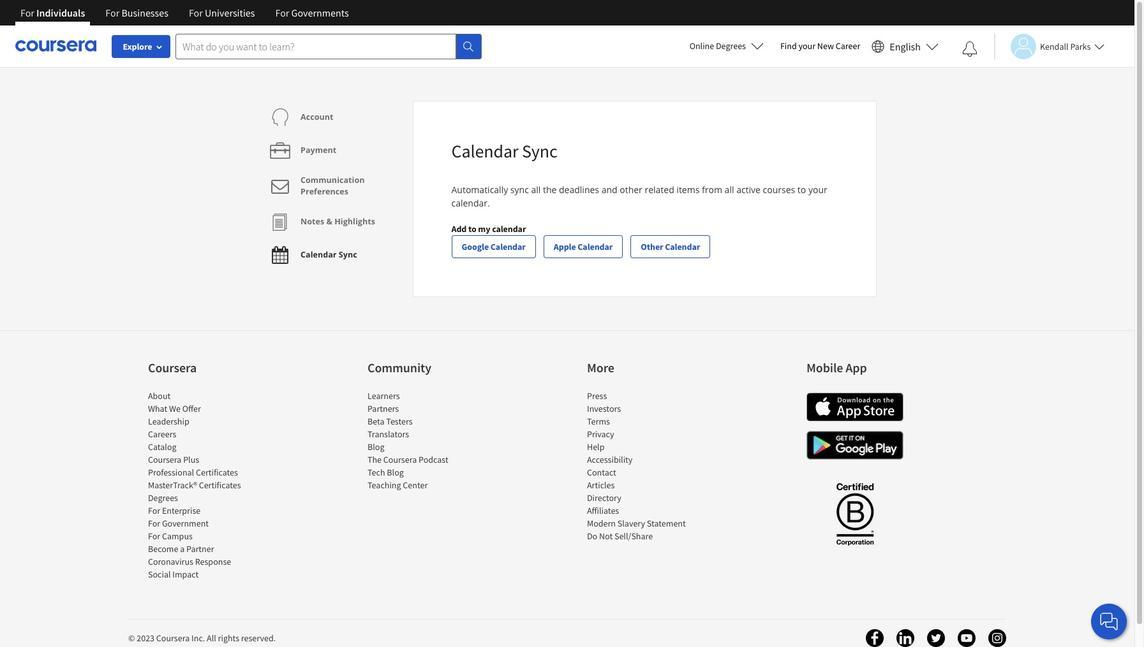Task type: describe. For each thing, give the bounding box(es) containing it.
calendar up automatically
[[452, 140, 519, 163]]

for governments
[[275, 6, 349, 19]]

1 horizontal spatial sync
[[522, 140, 558, 163]]

for government link
[[148, 518, 209, 530]]

find your new career link
[[774, 38, 867, 54]]

show notifications image
[[963, 41, 978, 57]]

teaching center link
[[368, 480, 428, 492]]

coursera instagram image
[[989, 630, 1007, 648]]

degrees inside popup button
[[716, 40, 746, 52]]

calendar.
[[452, 197, 490, 209]]

all
[[207, 633, 216, 645]]

logo of certified b corporation image
[[829, 476, 881, 553]]

items
[[677, 184, 700, 196]]

for enterprise link
[[148, 506, 201, 517]]

testers
[[386, 416, 413, 428]]

mastertrack® certificates link
[[148, 480, 241, 492]]

social impact link
[[148, 569, 199, 581]]

calendar for apple
[[578, 241, 613, 253]]

english
[[890, 40, 921, 53]]

notes
[[301, 216, 324, 227]]

do not sell/share link
[[587, 531, 653, 543]]

kendall parks button
[[995, 34, 1105, 59]]

1 vertical spatial certificates
[[199, 480, 241, 492]]

list containing google calendar
[[452, 236, 718, 259]]

google calendar
[[462, 241, 526, 253]]

professional
[[148, 467, 194, 479]]

notes & highlights link
[[267, 206, 375, 239]]

calendar down notes & highlights link
[[301, 250, 337, 260]]

what we offer link
[[148, 403, 201, 415]]

0 vertical spatial blog
[[368, 442, 385, 453]]

add to my calendar
[[452, 223, 526, 235]]

courses
[[763, 184, 796, 196]]

coursera up about
[[148, 360, 197, 376]]

other calendar button
[[631, 236, 711, 259]]

for left businesses
[[106, 6, 120, 19]]

learners link
[[368, 391, 400, 402]]

podcast
[[419, 455, 449, 466]]

more
[[587, 360, 615, 376]]

impact
[[173, 569, 199, 581]]

what
[[148, 403, 167, 415]]

catalog link
[[148, 442, 177, 453]]

tech blog link
[[368, 467, 404, 479]]

beta
[[368, 416, 385, 428]]

sync
[[511, 184, 529, 196]]

coursera inside learners partners beta testers translators blog the coursera podcast tech blog teaching center
[[384, 455, 417, 466]]

for left individuals
[[20, 6, 34, 19]]

english button
[[867, 26, 944, 67]]

chat with us image
[[1099, 612, 1120, 633]]

coursera inside about what we offer leadership careers catalog coursera plus professional certificates mastertrack® certificates degrees for enterprise for government for campus become a partner coronavirus response social impact
[[148, 455, 182, 466]]

catalog
[[148, 442, 177, 453]]

for universities
[[189, 6, 255, 19]]

and
[[602, 184, 618, 196]]

about
[[148, 391, 171, 402]]

calendar for google
[[491, 241, 526, 253]]

campus
[[162, 531, 193, 543]]

calendar sync link
[[267, 239, 357, 272]]

explore button
[[112, 35, 170, 58]]

leadership
[[148, 416, 189, 428]]

apple
[[554, 241, 576, 253]]

translators
[[368, 429, 409, 441]]

not
[[599, 531, 613, 543]]

payment link
[[267, 134, 337, 167]]

about link
[[148, 391, 171, 402]]

plus
[[183, 455, 199, 466]]

account
[[301, 112, 334, 123]]

notes & highlights
[[301, 216, 375, 227]]

download on the app store image
[[807, 393, 904, 422]]

terms
[[587, 416, 610, 428]]

other
[[620, 184, 643, 196]]

other
[[641, 241, 664, 253]]

banner navigation
[[10, 0, 359, 35]]

enterprise
[[162, 506, 201, 517]]

learners partners beta testers translators blog the coursera podcast tech blog teaching center
[[368, 391, 449, 492]]

coursera image
[[15, 36, 96, 56]]

the
[[368, 455, 382, 466]]

©
[[128, 633, 135, 645]]

0 vertical spatial certificates
[[196, 467, 238, 479]]

modern slavery statement link
[[587, 518, 686, 530]]

contact
[[587, 467, 617, 479]]

beta testers link
[[368, 416, 413, 428]]

1 vertical spatial blog
[[387, 467, 404, 479]]

tech
[[368, 467, 385, 479]]

© 2023 coursera inc. all rights reserved.
[[128, 633, 276, 645]]

explore
[[123, 41, 152, 52]]

about what we offer leadership careers catalog coursera plus professional certificates mastertrack® certificates degrees for enterprise for government for campus become a partner coronavirus response social impact
[[148, 391, 241, 581]]

mastertrack®
[[148, 480, 197, 492]]

careers link
[[148, 429, 176, 441]]

communication
[[301, 175, 365, 186]]

the
[[543, 184, 557, 196]]

offer
[[182, 403, 201, 415]]

modern
[[587, 518, 616, 530]]

become
[[148, 544, 178, 555]]

new
[[818, 40, 834, 52]]

affiliates link
[[587, 506, 619, 517]]

related
[[645, 184, 675, 196]]

1 all from the left
[[531, 184, 541, 196]]

What do you want to learn? text field
[[176, 34, 456, 59]]

translators link
[[368, 429, 409, 441]]



Task type: vqa. For each thing, say whether or not it's contained in the screenshot.
Generative Adversarial Networks (Gans) Specialization
no



Task type: locate. For each thing, give the bounding box(es) containing it.
individuals
[[36, 6, 85, 19]]

accessibility link
[[587, 455, 633, 466]]

for businesses
[[106, 6, 168, 19]]

blog
[[368, 442, 385, 453], [387, 467, 404, 479]]

from
[[702, 184, 723, 196]]

community
[[368, 360, 432, 376]]

coursera
[[148, 360, 197, 376], [148, 455, 182, 466], [384, 455, 417, 466], [156, 633, 190, 645]]

for up become
[[148, 531, 160, 543]]

0 vertical spatial sync
[[522, 140, 558, 163]]

1 horizontal spatial all
[[725, 184, 734, 196]]

governments
[[292, 6, 349, 19]]

calendar
[[492, 223, 526, 235]]

0 horizontal spatial all
[[531, 184, 541, 196]]

communication preferences
[[301, 175, 365, 197]]

degrees down mastertrack®
[[148, 493, 178, 504]]

list containing press
[[587, 390, 696, 543]]

1 vertical spatial sync
[[339, 250, 357, 260]]

deadlines
[[559, 184, 599, 196]]

investors
[[587, 403, 621, 415]]

0 vertical spatial degrees
[[716, 40, 746, 52]]

coursera facebook image
[[866, 630, 884, 648]]

become a partner link
[[148, 544, 214, 555]]

degrees link
[[148, 493, 178, 504]]

for campus link
[[148, 531, 193, 543]]

parks
[[1071, 41, 1091, 52]]

for up for campus link
[[148, 518, 160, 530]]

press
[[587, 391, 607, 402]]

learners
[[368, 391, 400, 402]]

the coursera podcast link
[[368, 455, 449, 466]]

government
[[162, 518, 209, 530]]

automatically sync all the deadlines and other related items from all active courses to your calendar.
[[452, 184, 828, 209]]

all
[[531, 184, 541, 196], [725, 184, 734, 196]]

degrees right 'online'
[[716, 40, 746, 52]]

app
[[846, 360, 867, 376]]

contact link
[[587, 467, 617, 479]]

online
[[690, 40, 715, 52]]

calendar sync down &
[[301, 250, 357, 260]]

0 vertical spatial to
[[798, 184, 806, 196]]

for left "governments"
[[275, 6, 289, 19]]

coursera youtube image
[[958, 630, 976, 648]]

1 vertical spatial to
[[469, 223, 477, 235]]

blog up teaching center link at left bottom
[[387, 467, 404, 479]]

universities
[[205, 6, 255, 19]]

automatically
[[452, 184, 508, 196]]

coursera linkedin image
[[897, 630, 915, 648]]

google
[[462, 241, 489, 253]]

to right courses
[[798, 184, 806, 196]]

google calendar button
[[452, 236, 536, 259]]

to
[[798, 184, 806, 196], [469, 223, 477, 235]]

sync
[[522, 140, 558, 163], [339, 250, 357, 260]]

add
[[452, 223, 467, 235]]

articles link
[[587, 480, 615, 492]]

highlights
[[335, 216, 375, 227]]

blog link
[[368, 442, 385, 453]]

affiliates
[[587, 506, 619, 517]]

1 vertical spatial calendar sync
[[301, 250, 357, 260]]

careers
[[148, 429, 176, 441]]

sync up "the"
[[522, 140, 558, 163]]

certificates down the professional certificates link
[[199, 480, 241, 492]]

online degrees button
[[680, 32, 774, 60]]

slavery
[[618, 518, 645, 530]]

we
[[169, 403, 181, 415]]

find your new career
[[781, 40, 861, 52]]

list containing about
[[148, 390, 257, 582]]

to left my
[[469, 223, 477, 235]]

your inside automatically sync all the deadlines and other related items from all active courses to your calendar.
[[809, 184, 828, 196]]

1 horizontal spatial calendar sync
[[452, 140, 558, 163]]

calendar right other
[[665, 241, 700, 253]]

degrees inside about what we offer leadership careers catalog coursera plus professional certificates mastertrack® certificates degrees for enterprise for government for campus become a partner coronavirus response social impact
[[148, 493, 178, 504]]

0 horizontal spatial calendar sync
[[301, 250, 357, 260]]

help
[[587, 442, 605, 453]]

partner
[[186, 544, 214, 555]]

do
[[587, 531, 598, 543]]

all right the from
[[725, 184, 734, 196]]

sell/share
[[615, 531, 653, 543]]

coronavirus response link
[[148, 557, 231, 568]]

blog up the
[[368, 442, 385, 453]]

calendar for other
[[665, 241, 700, 253]]

calendar sync element
[[258, 101, 413, 272]]

reserved.
[[241, 633, 276, 645]]

2 all from the left
[[725, 184, 734, 196]]

calendar sync
[[452, 140, 558, 163], [301, 250, 357, 260]]

sync inside calendar sync link
[[339, 250, 357, 260]]

career
[[836, 40, 861, 52]]

calendar
[[452, 140, 519, 163], [491, 241, 526, 253], [578, 241, 613, 253], [665, 241, 700, 253], [301, 250, 337, 260]]

coursera down catalog link
[[148, 455, 182, 466]]

2023
[[137, 633, 155, 645]]

leadership link
[[148, 416, 189, 428]]

coursera twitter image
[[928, 630, 945, 648]]

press investors terms privacy help accessibility contact articles directory affiliates modern slavery statement do not sell/share
[[587, 391, 686, 543]]

0 vertical spatial calendar sync
[[452, 140, 558, 163]]

center
[[403, 480, 428, 492]]

sync down highlights
[[339, 250, 357, 260]]

my
[[478, 223, 491, 235]]

&
[[327, 216, 333, 227]]

kendall parks
[[1041, 41, 1091, 52]]

your right the find
[[799, 40, 816, 52]]

certificates
[[196, 467, 238, 479], [199, 480, 241, 492]]

directory
[[587, 493, 622, 504]]

1 horizontal spatial to
[[798, 184, 806, 196]]

1 horizontal spatial degrees
[[716, 40, 746, 52]]

calendar sync up sync
[[452, 140, 558, 163]]

1 vertical spatial degrees
[[148, 493, 178, 504]]

0 horizontal spatial sync
[[339, 250, 357, 260]]

your right courses
[[809, 184, 828, 196]]

coursera left 'inc.'
[[156, 633, 190, 645]]

online degrees
[[690, 40, 746, 52]]

privacy link
[[587, 429, 614, 441]]

mobile
[[807, 360, 844, 376]]

None search field
[[176, 34, 482, 59]]

to inside automatically sync all the deadlines and other related items from all active courses to your calendar.
[[798, 184, 806, 196]]

all left "the"
[[531, 184, 541, 196]]

for down 'degrees' link
[[148, 506, 160, 517]]

investors link
[[587, 403, 621, 415]]

0 horizontal spatial blog
[[368, 442, 385, 453]]

get it on google play image
[[807, 432, 904, 460]]

certificates up mastertrack® certificates link in the left of the page
[[196, 467, 238, 479]]

list
[[452, 236, 718, 259], [148, 390, 257, 582], [368, 390, 476, 492], [587, 390, 696, 543]]

0 horizontal spatial degrees
[[148, 493, 178, 504]]

0 vertical spatial your
[[799, 40, 816, 52]]

accessibility
[[587, 455, 633, 466]]

partners link
[[368, 403, 399, 415]]

1 horizontal spatial blog
[[387, 467, 404, 479]]

list for coursera
[[148, 390, 257, 582]]

terms link
[[587, 416, 610, 428]]

communication preferences link
[[267, 167, 403, 206]]

preferences
[[301, 186, 349, 197]]

other calendar
[[641, 241, 700, 253]]

businesses
[[122, 6, 168, 19]]

apple calendar button
[[544, 236, 623, 259]]

list for community
[[368, 390, 476, 492]]

calendar down calendar
[[491, 241, 526, 253]]

0 horizontal spatial to
[[469, 223, 477, 235]]

for left universities
[[189, 6, 203, 19]]

articles
[[587, 480, 615, 492]]

list containing learners
[[368, 390, 476, 492]]

coursera up tech blog link
[[384, 455, 417, 466]]

1 vertical spatial your
[[809, 184, 828, 196]]

list for more
[[587, 390, 696, 543]]

calendar right apple
[[578, 241, 613, 253]]



